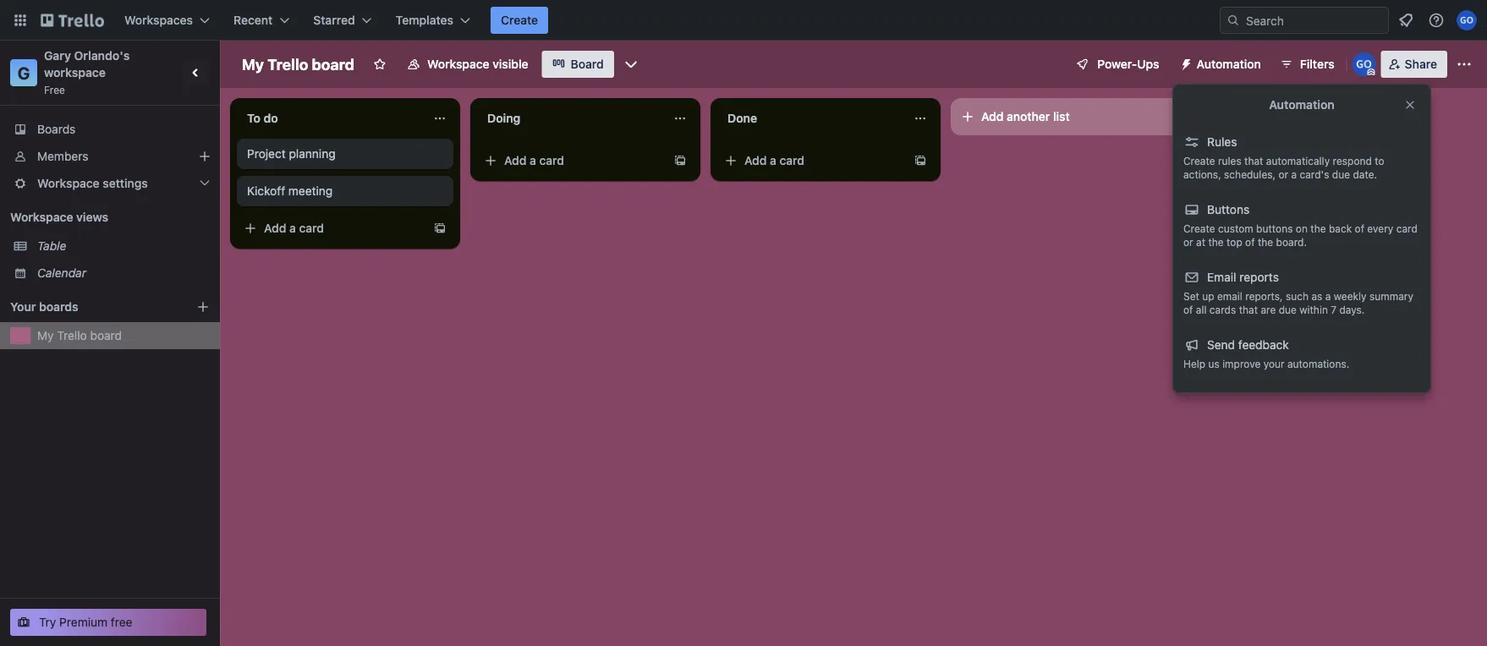 Task type: describe. For each thing, give the bounding box(es) containing it.
workspace visible button
[[397, 51, 539, 78]]

kickoff meeting link
[[247, 183, 443, 200]]

do
[[264, 111, 278, 125]]

create button
[[491, 7, 548, 34]]

1 vertical spatial my trello board
[[37, 329, 122, 343]]

board
[[571, 57, 604, 71]]

or inside "create custom buttons on the back of every card or at the top of the board."
[[1184, 236, 1194, 248]]

7
[[1331, 304, 1337, 316]]

your boards with 1 items element
[[10, 297, 171, 317]]

switch to… image
[[12, 12, 29, 29]]

0 horizontal spatial my
[[37, 329, 54, 343]]

create from template… image for to do
[[433, 222, 447, 235]]

kickoff
[[247, 184, 285, 198]]

send feedback
[[1207, 338, 1289, 352]]

1 horizontal spatial the
[[1258, 236, 1274, 248]]

your
[[1264, 358, 1285, 370]]

done
[[728, 111, 757, 125]]

gary orlando's workspace free
[[44, 49, 133, 96]]

list
[[1053, 110, 1070, 124]]

workspace for workspace settings
[[37, 176, 100, 190]]

show menu image
[[1456, 56, 1473, 73]]

actions,
[[1184, 168, 1222, 180]]

your boards
[[10, 300, 78, 314]]

free
[[111, 616, 132, 630]]

due inside set up email reports, such as a weekly summary of all cards that are due within 7 days.
[[1279, 304, 1297, 316]]

to do
[[247, 111, 278, 125]]

rules
[[1207, 135, 1237, 149]]

set
[[1184, 290, 1200, 302]]

a for done
[[770, 154, 777, 168]]

rules
[[1218, 155, 1242, 167]]

cards
[[1210, 304, 1236, 316]]

automation button
[[1173, 51, 1271, 78]]

gary orlando (garyorlando) image inside primary element
[[1457, 10, 1477, 30]]

create from template… image
[[673, 154, 687, 168]]

doing
[[487, 111, 521, 125]]

starred button
[[303, 7, 382, 34]]

try premium free button
[[10, 609, 206, 636]]

settings
[[103, 176, 148, 190]]

are
[[1261, 304, 1276, 316]]

to
[[1375, 155, 1385, 167]]

open information menu image
[[1428, 12, 1445, 29]]

try
[[39, 616, 56, 630]]

add another list
[[981, 110, 1070, 124]]

another
[[1007, 110, 1050, 124]]

buttons
[[1207, 203, 1250, 217]]

this member is an admin of this board. image
[[1368, 69, 1375, 76]]

workspace settings
[[37, 176, 148, 190]]

recent button
[[223, 7, 300, 34]]

create custom buttons on the back of every card or at the top of the board.
[[1184, 223, 1418, 248]]

0 notifications image
[[1396, 10, 1416, 30]]

a for doing
[[530, 154, 536, 168]]

create rules that automatically respond to actions, schedules, or a card's due date.
[[1184, 155, 1385, 180]]

board link
[[542, 51, 614, 78]]

workspace for workspace visible
[[427, 57, 490, 71]]

1 vertical spatial of
[[1246, 236, 1255, 248]]

card for doing
[[539, 154, 564, 168]]

kickoff meeting
[[247, 184, 333, 198]]

reports
[[1240, 270, 1279, 284]]

card's
[[1300, 168, 1330, 180]]

workspaces
[[124, 13, 193, 27]]

try premium free
[[39, 616, 132, 630]]

add a card for done
[[745, 154, 805, 168]]

project
[[247, 147, 286, 161]]

back to home image
[[41, 7, 104, 34]]

reports,
[[1246, 290, 1283, 302]]

add another list button
[[951, 98, 1181, 135]]

templates
[[396, 13, 454, 27]]

star or unstar board image
[[373, 58, 387, 71]]

create for create
[[501, 13, 538, 27]]

members link
[[0, 143, 220, 170]]

workspace settings button
[[0, 170, 220, 197]]

calendar link
[[37, 265, 210, 282]]

1 horizontal spatial automation
[[1269, 98, 1335, 112]]

respond
[[1333, 155, 1372, 167]]

Doing text field
[[477, 105, 663, 132]]

or inside "create rules that automatically respond to actions, schedules, or a card's due date."
[[1279, 168, 1289, 180]]

improve
[[1223, 358, 1261, 370]]

days.
[[1340, 304, 1365, 316]]

add for doing
[[504, 154, 527, 168]]

a inside set up email reports, such as a weekly summary of all cards that are due within 7 days.
[[1326, 290, 1331, 302]]

create for create custom buttons on the back of every card or at the top of the board.
[[1184, 223, 1216, 234]]

meeting
[[288, 184, 333, 198]]

power-ups
[[1098, 57, 1160, 71]]

gary orlando's workspace link
[[44, 49, 133, 80]]

customize views image
[[623, 56, 639, 73]]

filters
[[1300, 57, 1335, 71]]

recent
[[234, 13, 273, 27]]

my trello board inside text field
[[242, 55, 354, 73]]

board inside text field
[[312, 55, 354, 73]]

gary
[[44, 49, 71, 63]]

within
[[1300, 304, 1328, 316]]

as
[[1312, 290, 1323, 302]]

Search field
[[1240, 8, 1388, 33]]

1 vertical spatial trello
[[57, 329, 87, 343]]

a for to do
[[289, 221, 296, 235]]



Task type: locate. For each thing, give the bounding box(es) containing it.
1 horizontal spatial of
[[1246, 236, 1255, 248]]

1 vertical spatial gary orlando (garyorlando) image
[[1353, 52, 1376, 76]]

power-ups button
[[1064, 51, 1170, 78]]

1 horizontal spatial create from template… image
[[914, 154, 927, 168]]

create up 'visible'
[[501, 13, 538, 27]]

automation down the search icon
[[1197, 57, 1261, 71]]

free
[[44, 84, 65, 96]]

my trello board down your boards with 1 items element
[[37, 329, 122, 343]]

feedback
[[1239, 338, 1289, 352]]

gary orlando (garyorlando) image right filters
[[1353, 52, 1376, 76]]

1 vertical spatial create
[[1184, 155, 1216, 167]]

to
[[247, 111, 261, 125]]

1 vertical spatial board
[[90, 329, 122, 343]]

card down meeting
[[299, 221, 324, 235]]

due inside "create rules that automatically respond to actions, schedules, or a card's due date."
[[1332, 168, 1350, 180]]

automation down 'filters' button
[[1269, 98, 1335, 112]]

create from template… image for done
[[914, 154, 927, 168]]

workspace
[[427, 57, 490, 71], [37, 176, 100, 190], [10, 210, 73, 224]]

add a card for to do
[[264, 221, 324, 235]]

a down done text field
[[770, 154, 777, 168]]

of right the back
[[1355, 223, 1365, 234]]

that inside "create rules that automatically respond to actions, schedules, or a card's due date."
[[1245, 155, 1264, 167]]

0 vertical spatial board
[[312, 55, 354, 73]]

due
[[1332, 168, 1350, 180], [1279, 304, 1297, 316]]

0 horizontal spatial board
[[90, 329, 122, 343]]

create
[[501, 13, 538, 27], [1184, 155, 1216, 167], [1184, 223, 1216, 234]]

create inside "create rules that automatically respond to actions, schedules, or a card's due date."
[[1184, 155, 1216, 167]]

my
[[242, 55, 264, 73], [37, 329, 54, 343]]

add a card button for to do
[[237, 215, 426, 242]]

0 horizontal spatial or
[[1184, 236, 1194, 248]]

card down done text field
[[780, 154, 805, 168]]

0 horizontal spatial due
[[1279, 304, 1297, 316]]

card right every
[[1397, 223, 1418, 234]]

starred
[[313, 13, 355, 27]]

sm image
[[1173, 51, 1197, 74]]

0 vertical spatial create from template… image
[[914, 154, 927, 168]]

every
[[1368, 223, 1394, 234]]

of left the all
[[1184, 304, 1193, 316]]

create for create rules that automatically respond to actions, schedules, or a card's due date.
[[1184, 155, 1216, 167]]

add a card down done
[[745, 154, 805, 168]]

project planning link
[[247, 146, 443, 162]]

add a card button down kickoff meeting link
[[237, 215, 426, 242]]

To do text field
[[237, 105, 423, 132]]

calendar
[[37, 266, 86, 280]]

send
[[1207, 338, 1235, 352]]

1 horizontal spatial my trello board
[[242, 55, 354, 73]]

0 horizontal spatial add a card
[[264, 221, 324, 235]]

0 vertical spatial my
[[242, 55, 264, 73]]

table
[[37, 239, 66, 253]]

0 vertical spatial create
[[501, 13, 538, 27]]

schedules,
[[1224, 168, 1276, 180]]

weekly
[[1334, 290, 1367, 302]]

add a card button down done text field
[[717, 147, 907, 174]]

0 vertical spatial my trello board
[[242, 55, 354, 73]]

date.
[[1353, 168, 1378, 180]]

automations.
[[1288, 358, 1350, 370]]

my down 'recent'
[[242, 55, 264, 73]]

visible
[[493, 57, 528, 71]]

board down your boards with 1 items element
[[90, 329, 122, 343]]

due down respond
[[1332, 168, 1350, 180]]

or left "at" at right top
[[1184, 236, 1194, 248]]

add for done
[[745, 154, 767, 168]]

a down doing text box at left top
[[530, 154, 536, 168]]

gary orlando (garyorlando) image
[[1457, 10, 1477, 30], [1353, 52, 1376, 76]]

email
[[1217, 290, 1243, 302]]

orlando's
[[74, 49, 130, 63]]

0 vertical spatial of
[[1355, 223, 1365, 234]]

my trello board
[[242, 55, 354, 73], [37, 329, 122, 343]]

1 vertical spatial automation
[[1269, 98, 1335, 112]]

my inside text field
[[242, 55, 264, 73]]

add a card
[[504, 154, 564, 168], [745, 154, 805, 168], [264, 221, 324, 235]]

share
[[1405, 57, 1438, 71]]

create inside "button"
[[501, 13, 538, 27]]

0 vertical spatial trello
[[268, 55, 308, 73]]

search image
[[1227, 14, 1240, 27]]

add a card for doing
[[504, 154, 564, 168]]

add a card button for done
[[717, 147, 907, 174]]

1 horizontal spatial add a card button
[[477, 147, 667, 174]]

views
[[76, 210, 108, 224]]

primary element
[[0, 0, 1487, 41]]

workspace for workspace views
[[10, 210, 73, 224]]

up
[[1203, 290, 1215, 302]]

a inside "create rules that automatically respond to actions, schedules, or a card's due date."
[[1292, 168, 1297, 180]]

0 horizontal spatial add a card button
[[237, 215, 426, 242]]

back
[[1329, 223, 1352, 234]]

workspace down members
[[37, 176, 100, 190]]

0 vertical spatial or
[[1279, 168, 1289, 180]]

such
[[1286, 290, 1309, 302]]

or
[[1279, 168, 1289, 180], [1184, 236, 1194, 248]]

help us improve your automations.
[[1184, 358, 1350, 370]]

boards link
[[0, 116, 220, 143]]

workspace up table
[[10, 210, 73, 224]]

0 horizontal spatial gary orlando (garyorlando) image
[[1353, 52, 1376, 76]]

workspace inside button
[[427, 57, 490, 71]]

my trello board down starred
[[242, 55, 354, 73]]

power-
[[1098, 57, 1137, 71]]

1 horizontal spatial my
[[242, 55, 264, 73]]

board.
[[1276, 236, 1307, 248]]

0 horizontal spatial my trello board
[[37, 329, 122, 343]]

that inside set up email reports, such as a weekly summary of all cards that are due within 7 days.
[[1239, 304, 1258, 316]]

close popover image
[[1404, 98, 1417, 112]]

on
[[1296, 223, 1308, 234]]

g link
[[10, 59, 37, 86]]

1 horizontal spatial board
[[312, 55, 354, 73]]

0 vertical spatial due
[[1332, 168, 1350, 180]]

0 vertical spatial automation
[[1197, 57, 1261, 71]]

the right "at" at right top
[[1209, 236, 1224, 248]]

automatically
[[1266, 155, 1330, 167]]

filters button
[[1275, 51, 1340, 78]]

a down kickoff meeting
[[289, 221, 296, 235]]

2 vertical spatial workspace
[[10, 210, 73, 224]]

create up actions,
[[1184, 155, 1216, 167]]

or down automatically
[[1279, 168, 1289, 180]]

templates button
[[386, 7, 481, 34]]

the down buttons
[[1258, 236, 1274, 248]]

card down doing text box at left top
[[539, 154, 564, 168]]

2 horizontal spatial of
[[1355, 223, 1365, 234]]

that up schedules,
[[1245, 155, 1264, 167]]

gary orlando (garyorlando) image right open information menu image
[[1457, 10, 1477, 30]]

at
[[1196, 236, 1206, 248]]

trello inside text field
[[268, 55, 308, 73]]

0 horizontal spatial of
[[1184, 304, 1193, 316]]

buttons
[[1257, 223, 1293, 234]]

card
[[539, 154, 564, 168], [780, 154, 805, 168], [299, 221, 324, 235], [1397, 223, 1418, 234]]

workspace
[[44, 66, 106, 80]]

Done text field
[[717, 105, 904, 132]]

add down doing
[[504, 154, 527, 168]]

add for to do
[[264, 221, 286, 235]]

email
[[1207, 270, 1237, 284]]

workspaces button
[[114, 7, 220, 34]]

table link
[[37, 238, 210, 255]]

card for done
[[780, 154, 805, 168]]

1 horizontal spatial or
[[1279, 168, 1289, 180]]

board down starred
[[312, 55, 354, 73]]

create inside "create custom buttons on the back of every card or at the top of the board."
[[1184, 223, 1216, 234]]

1 horizontal spatial gary orlando (garyorlando) image
[[1457, 10, 1477, 30]]

all
[[1196, 304, 1207, 316]]

add a card down doing
[[504, 154, 564, 168]]

0 horizontal spatial the
[[1209, 236, 1224, 248]]

1 vertical spatial create from template… image
[[433, 222, 447, 235]]

0 vertical spatial gary orlando (garyorlando) image
[[1457, 10, 1477, 30]]

add a card button for doing
[[477, 147, 667, 174]]

trello down recent dropdown button
[[268, 55, 308, 73]]

set up email reports, such as a weekly summary of all cards that are due within 7 days.
[[1184, 290, 1414, 316]]

create from template… image
[[914, 154, 927, 168], [433, 222, 447, 235]]

my trello board link
[[37, 327, 210, 344]]

a down automatically
[[1292, 168, 1297, 180]]

2 vertical spatial create
[[1184, 223, 1216, 234]]

0 horizontal spatial trello
[[57, 329, 87, 343]]

add inside button
[[981, 110, 1004, 124]]

2 horizontal spatial add a card
[[745, 154, 805, 168]]

board
[[312, 55, 354, 73], [90, 329, 122, 343]]

card for to do
[[299, 221, 324, 235]]

planning
[[289, 147, 336, 161]]

of
[[1355, 223, 1365, 234], [1246, 236, 1255, 248], [1184, 304, 1193, 316]]

custom
[[1218, 223, 1254, 234]]

boards
[[39, 300, 78, 314]]

card inside "create custom buttons on the back of every card or at the top of the board."
[[1397, 223, 1418, 234]]

automation
[[1197, 57, 1261, 71], [1269, 98, 1335, 112]]

1 horizontal spatial due
[[1332, 168, 1350, 180]]

create up "at" at right top
[[1184, 223, 1216, 234]]

the right on
[[1311, 223, 1326, 234]]

1 vertical spatial or
[[1184, 236, 1194, 248]]

2 horizontal spatial the
[[1311, 223, 1326, 234]]

add a card button
[[477, 147, 667, 174], [717, 147, 907, 174], [237, 215, 426, 242]]

automation inside button
[[1197, 57, 1261, 71]]

add a card down kickoff meeting
[[264, 221, 324, 235]]

that left are
[[1239, 304, 1258, 316]]

Board name text field
[[234, 51, 363, 78]]

0 vertical spatial that
[[1245, 155, 1264, 167]]

trello down 'boards'
[[57, 329, 87, 343]]

my down your boards
[[37, 329, 54, 343]]

email reports
[[1207, 270, 1279, 284]]

1 horizontal spatial add a card
[[504, 154, 564, 168]]

a right "as"
[[1326, 290, 1331, 302]]

due down such
[[1279, 304, 1297, 316]]

add a card button down doing text box at left top
[[477, 147, 667, 174]]

1 vertical spatial due
[[1279, 304, 1297, 316]]

summary
[[1370, 290, 1414, 302]]

ups
[[1137, 57, 1160, 71]]

2 vertical spatial of
[[1184, 304, 1193, 316]]

1 vertical spatial my
[[37, 329, 54, 343]]

of inside set up email reports, such as a weekly summary of all cards that are due within 7 days.
[[1184, 304, 1193, 316]]

workspace inside popup button
[[37, 176, 100, 190]]

0 horizontal spatial automation
[[1197, 57, 1261, 71]]

1 vertical spatial workspace
[[37, 176, 100, 190]]

0 horizontal spatial create from template… image
[[433, 222, 447, 235]]

add board image
[[196, 300, 210, 314]]

that
[[1245, 155, 1264, 167], [1239, 304, 1258, 316]]

your
[[10, 300, 36, 314]]

workspace views
[[10, 210, 108, 224]]

add down kickoff
[[264, 221, 286, 235]]

members
[[37, 149, 88, 163]]

help
[[1184, 358, 1206, 370]]

0 vertical spatial workspace
[[427, 57, 490, 71]]

add left another on the right top
[[981, 110, 1004, 124]]

of right the top
[[1246, 236, 1255, 248]]

workspace navigation collapse icon image
[[184, 61, 208, 85]]

1 horizontal spatial trello
[[268, 55, 308, 73]]

add down done
[[745, 154, 767, 168]]

workspace down templates dropdown button
[[427, 57, 490, 71]]

project planning
[[247, 147, 336, 161]]

1 vertical spatial that
[[1239, 304, 1258, 316]]

2 horizontal spatial add a card button
[[717, 147, 907, 174]]

us
[[1209, 358, 1220, 370]]



Task type: vqa. For each thing, say whether or not it's contained in the screenshot.
Gary Orlando (garyorlando) icon to the right
yes



